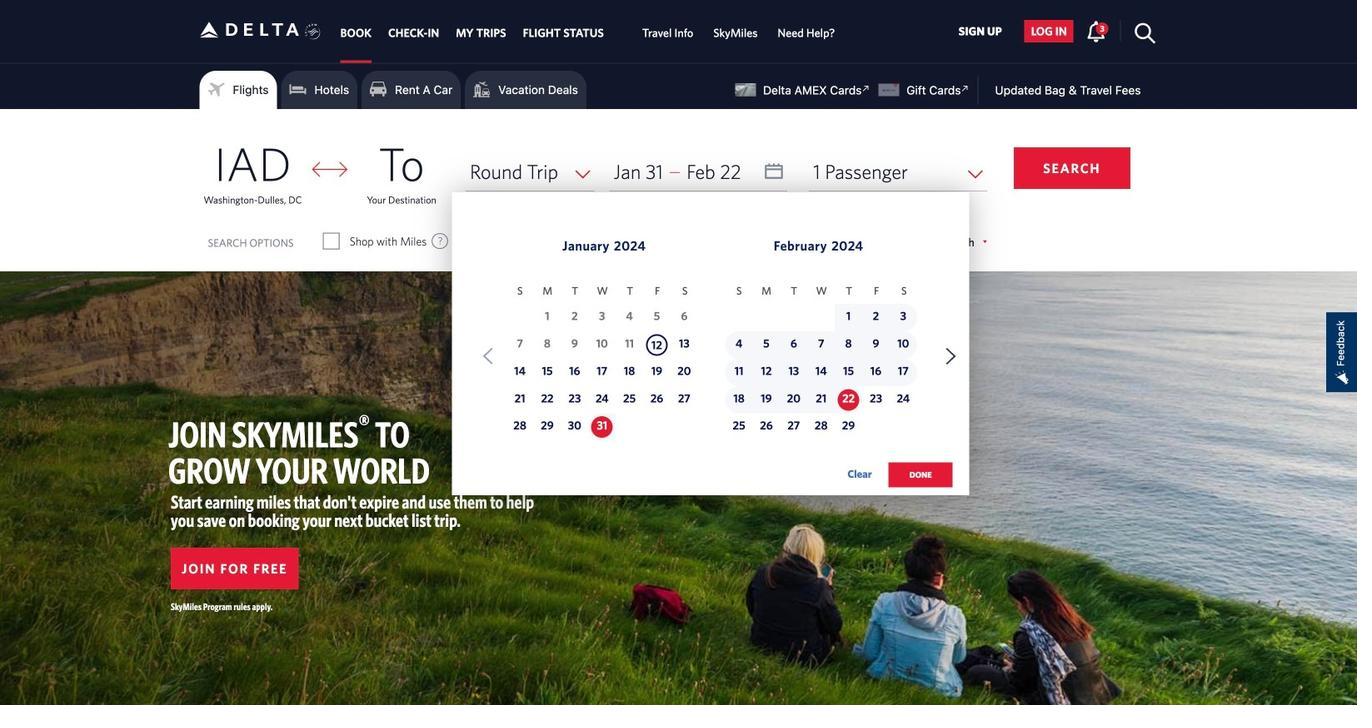 Task type: locate. For each thing, give the bounding box(es) containing it.
tab list
[[332, 0, 845, 63]]

delta air lines image
[[200, 4, 300, 56]]

None checkbox
[[324, 233, 339, 250], [622, 233, 637, 250], [324, 233, 339, 250], [622, 233, 637, 250]]

None text field
[[610, 152, 788, 191]]

calendar expanded, use arrow keys to select date application
[[452, 192, 970, 505]]

1 this link opens another site in a new window that may not follow the same accessibility policies as delta air lines. image from the left
[[859, 81, 874, 97]]

this link opens another site in a new window that may not follow the same accessibility policies as delta air lines. image
[[859, 81, 874, 97], [958, 81, 974, 97]]

1 horizontal spatial this link opens another site in a new window that may not follow the same accessibility policies as delta air lines. image
[[958, 81, 974, 97]]

tab panel
[[0, 109, 1357, 505]]

0 horizontal spatial this link opens another site in a new window that may not follow the same accessibility policies as delta air lines. image
[[859, 81, 874, 97]]

None field
[[466, 152, 595, 191], [809, 152, 987, 191], [466, 152, 595, 191], [809, 152, 987, 191]]



Task type: describe. For each thing, give the bounding box(es) containing it.
skyteam image
[[305, 6, 321, 58]]

2 this link opens another site in a new window that may not follow the same accessibility policies as delta air lines. image from the left
[[958, 81, 974, 97]]



